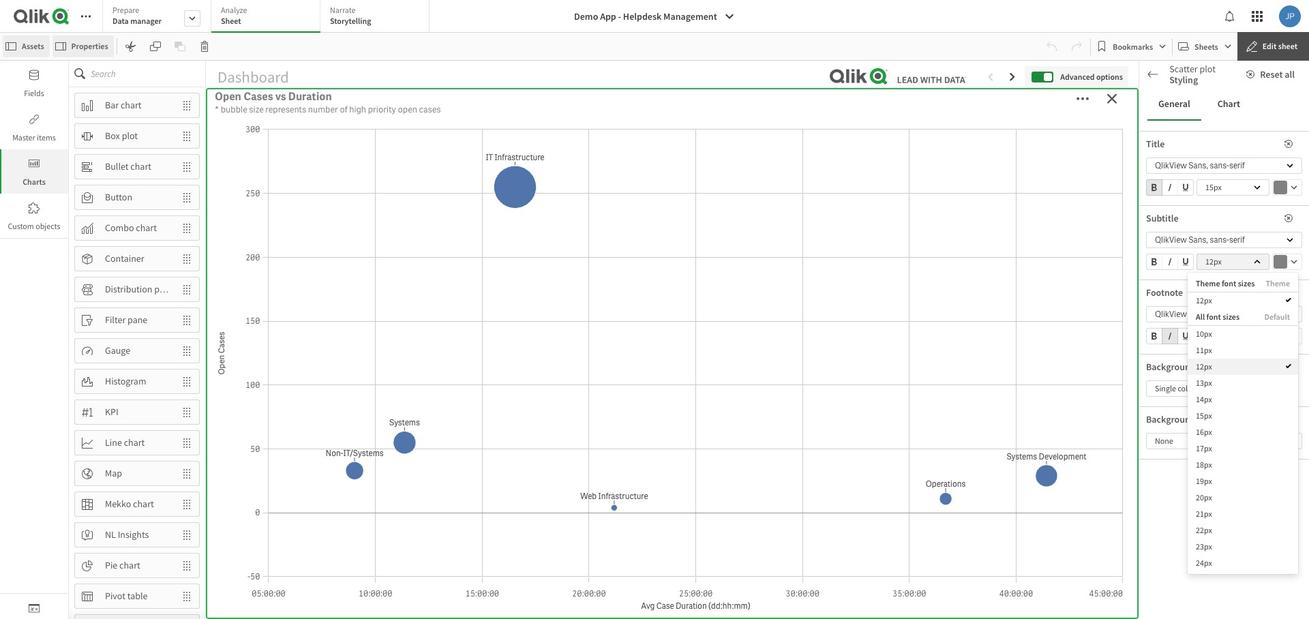 Task type: vqa. For each thing, say whether or not it's contained in the screenshot.
chart corresponding to Bar chart
yes



Task type: describe. For each thing, give the bounding box(es) containing it.
1 triangle right image from the top
[[1140, 187, 1158, 194]]

move image for histogram
[[175, 370, 199, 393]]

group for subtitle
[[1147, 254, 1195, 273]]

kpi
[[105, 406, 119, 418]]

navigation
[[1147, 388, 1190, 400]]

13px
[[1197, 378, 1213, 388]]

*
[[215, 104, 219, 115]]

button
[[105, 191, 132, 203]]

box plot
[[105, 130, 138, 142]]

move image for bullet chart
[[175, 155, 199, 178]]

demo app - helpdesk management
[[574, 10, 718, 23]]

0 horizontal spatial you
[[1153, 282, 1165, 293]]

of
[[340, 104, 348, 115]]

move image for button
[[175, 186, 199, 209]]

low priority cases 203
[[894, 90, 1069, 173]]

14px
[[1197, 394, 1213, 404]]

application containing 72
[[0, 0, 1310, 619]]

open cases by priority type
[[599, 175, 736, 189]]

chart suggestions
[[1171, 74, 1245, 87]]

assets
[[22, 41, 44, 51]]

scatter
[[1170, 63, 1198, 75]]

all
[[1285, 68, 1296, 81]]

move image for line chart
[[175, 432, 199, 455]]

17px
[[1197, 443, 1213, 454]]

203
[[944, 118, 1019, 173]]

visualizations,
[[1147, 293, 1194, 303]]

plot for distribution plot
[[154, 283, 170, 295]]

filter
[[105, 314, 126, 326]]

low
[[894, 90, 934, 118]]

-
[[618, 10, 622, 23]]

reset all
[[1261, 68, 1296, 81]]

move image for map
[[175, 462, 199, 485]]

18px
[[1197, 460, 1213, 470]]

move image for pivot table
[[175, 585, 199, 608]]

line chart
[[105, 437, 145, 449]]

to left set
[[1228, 293, 1235, 303]]

copy image
[[150, 41, 161, 52]]

bar chart
[[105, 99, 142, 111]]

mekko
[[105, 498, 131, 510]]

move image for filter pane
[[175, 309, 199, 332]]

combo
[[105, 222, 134, 234]]

analyze sheet
[[221, 5, 247, 26]]

Search text field
[[91, 61, 205, 87]]

4 move image from the top
[[175, 616, 199, 619]]

state inside if you want to add the object to master visualizations, you need to set state to <inherited>.
[[1248, 293, 1265, 303]]

if you want to add the object to master visualizations, you need to set state to <inherited>.
[[1147, 282, 1275, 313]]

open for open cases vs duration * bubble size represents number of high priority open cases
[[215, 89, 241, 104]]

pivot table
[[105, 590, 148, 602]]

next image
[[1285, 357, 1293, 370]]

master items button
[[0, 105, 68, 149]]

high
[[349, 104, 366, 115]]

fields button
[[0, 61, 68, 105]]

chart for combo chart
[[136, 222, 157, 234]]

set
[[1236, 293, 1246, 303]]

bullet chart
[[105, 160, 151, 173]]

variables image
[[29, 603, 40, 614]]

assets button
[[3, 35, 50, 57]]

12px for list box containing 12px
[[1197, 295, 1213, 306]]

alternate
[[1158, 210, 1194, 222]]

histogram
[[105, 375, 146, 388]]

bookmarks button
[[1094, 35, 1170, 57]]

tab list containing prepare
[[102, 0, 435, 34]]

table
[[127, 590, 148, 602]]

nl insights
[[105, 529, 149, 541]]

bubble size
[[1147, 428, 1192, 440]]

by
[[659, 175, 671, 189]]

appearance tab
[[1140, 152, 1310, 178]]

background for background color
[[1147, 361, 1196, 373]]

analyze
[[221, 5, 247, 15]]

0 vertical spatial state
[[1147, 235, 1167, 247]]

advanced options
[[1061, 71, 1124, 82]]

presentation
[[1158, 325, 1209, 337]]

chart for line chart
[[124, 437, 145, 449]]

priority for 142
[[648, 90, 717, 118]]

72
[[339, 118, 389, 173]]

combo chart
[[105, 222, 157, 234]]

prepare data manager
[[113, 5, 162, 26]]

tab list containing general
[[1148, 88, 1302, 121]]

group for footnote
[[1147, 328, 1195, 347]]

puzzle image
[[29, 203, 40, 214]]

over
[[330, 417, 354, 431]]

line
[[105, 437, 122, 449]]

11px
[[1197, 345, 1213, 355]]

general inside button
[[1159, 98, 1191, 110]]

move image for kpi
[[175, 401, 199, 424]]

bookmarks
[[1114, 41, 1154, 52]]

max visible bubbles
[[1147, 517, 1225, 529]]

edit
[[1263, 41, 1277, 51]]

fields
[[24, 88, 44, 98]]

map
[[105, 467, 122, 480]]

duration
[[288, 89, 332, 104]]

need
[[1210, 293, 1226, 303]]

visible
[[1165, 517, 1190, 529]]

&
[[242, 417, 249, 431]]

move image for pie chart
[[175, 554, 199, 578]]

represents
[[266, 104, 307, 115]]

plot for scatter plot styling
[[1200, 63, 1216, 75]]

move image for gauge
[[175, 339, 199, 363]]

priority for 72
[[323, 90, 393, 118]]

image
[[1198, 413, 1224, 426]]

20px
[[1197, 493, 1213, 503]]

custom objects button
[[0, 194, 68, 238]]

delete image
[[199, 41, 210, 52]]

charts button
[[0, 149, 68, 194]]



Task type: locate. For each thing, give the bounding box(es) containing it.
max
[[1147, 517, 1163, 529]]

storytelling
[[330, 16, 371, 26]]

objects
[[36, 221, 60, 231]]

cases
[[419, 104, 441, 115]]

1 vertical spatial state
[[1248, 293, 1265, 303]]

size down background image
[[1177, 428, 1192, 440]]

custom objects
[[8, 221, 60, 231]]

0 vertical spatial chart
[[1171, 74, 1194, 87]]

list box
[[1188, 273, 1299, 574]]

chart for bullet chart
[[131, 160, 151, 173]]

12px inside popup button
[[1206, 257, 1222, 267]]

group
[[1147, 179, 1195, 199], [1147, 254, 1195, 273], [1147, 328, 1195, 347]]

1 vertical spatial plot
[[122, 130, 138, 142]]

pie
[[105, 559, 118, 572]]

1 vertical spatial group
[[1147, 254, 1195, 273]]

chart
[[121, 99, 142, 111], [131, 160, 151, 173], [136, 222, 157, 234], [124, 437, 145, 449], [133, 498, 154, 510], [119, 559, 140, 572]]

database image
[[29, 70, 40, 81]]

general button
[[1148, 88, 1202, 121]]

2 move image from the top
[[175, 370, 199, 393]]

narrate
[[330, 5, 356, 15]]

2 vertical spatial group
[[1147, 328, 1195, 347]]

prepare
[[113, 5, 139, 15]]

group up want
[[1147, 254, 1195, 273]]

15px
[[1197, 411, 1213, 421]]

open left "&"
[[213, 417, 239, 431]]

16px
[[1197, 427, 1213, 437]]

open for open & resolved cases over time
[[213, 417, 239, 431]]

chart right bar
[[121, 99, 142, 111]]

scatter plot styling
[[1170, 63, 1216, 86]]

triangle bottom image down appearance
[[1140, 212, 1158, 219]]

none text field inside application
[[1147, 533, 1263, 552]]

0 vertical spatial triangle right image
[[1140, 187, 1158, 194]]

move image for bar chart
[[175, 94, 199, 117]]

sheets
[[1195, 41, 1219, 52]]

chart
[[1171, 74, 1194, 87], [1218, 98, 1241, 110]]

11 move image from the top
[[175, 462, 199, 485]]

general down the scatter chart image
[[1159, 98, 1191, 110]]

1 horizontal spatial plot
[[154, 283, 170, 295]]

move image for box plot
[[175, 125, 199, 148]]

0 vertical spatial open
[[215, 89, 241, 104]]

1 vertical spatial open
[[599, 175, 625, 189]]

high priority cases 72
[[274, 90, 454, 173]]

list box containing 12px
[[1188, 273, 1299, 574]]

21px
[[1197, 509, 1213, 519]]

line
[[1166, 566, 1180, 578]]

open left by
[[599, 175, 625, 189]]

1 vertical spatial styling
[[1173, 357, 1202, 370]]

0 horizontal spatial size
[[249, 104, 264, 115]]

10 move image from the top
[[175, 432, 199, 455]]

1 vertical spatial background
[[1147, 413, 1196, 426]]

size inside open cases vs duration * bubble size represents number of high priority open cases
[[249, 104, 264, 115]]

None text field
[[1147, 533, 1263, 552]]

triangle bottom image for alternate states
[[1140, 212, 1158, 219]]

triangle bottom image
[[1140, 212, 1158, 219], [1140, 327, 1158, 334]]

cases inside "medium priority cases 142"
[[722, 90, 778, 118]]

4 move image from the top
[[175, 217, 199, 240]]

you right if
[[1153, 282, 1165, 293]]

group for title
[[1147, 179, 1195, 199]]

pivot
[[105, 590, 125, 602]]

triangle right image up the subtitle
[[1140, 187, 1158, 194]]

chart inside button
[[1218, 98, 1241, 110]]

1 vertical spatial chart
[[1218, 98, 1241, 110]]

cut image
[[125, 41, 136, 52]]

container
[[105, 252, 144, 265]]

plot for box plot
[[122, 130, 138, 142]]

cases inside open cases vs duration * bubble size represents number of high priority open cases
[[244, 89, 273, 104]]

plot inside scatter plot styling
[[1200, 63, 1216, 75]]

the
[[1208, 282, 1219, 293]]

0 horizontal spatial tab list
[[102, 0, 435, 34]]

0 vertical spatial size
[[249, 104, 264, 115]]

12 move image from the top
[[175, 493, 199, 516]]

palette image
[[1154, 358, 1165, 369]]

custom
[[8, 221, 34, 231]]

0 horizontal spatial plot
[[122, 130, 138, 142]]

to right set
[[1267, 293, 1274, 303]]

0 vertical spatial styling
[[1170, 74, 1199, 86]]

0 vertical spatial background
[[1147, 361, 1196, 373]]

move image for nl insights
[[175, 524, 199, 547]]

app
[[600, 10, 617, 23]]

background up the bubble size
[[1147, 413, 1196, 426]]

high
[[274, 90, 319, 118]]

19px
[[1197, 476, 1213, 486]]

bubble
[[1147, 428, 1175, 440]]

9 move image from the top
[[175, 401, 199, 424]]

1 move image from the top
[[175, 125, 199, 148]]

to
[[1185, 282, 1192, 293], [1243, 282, 1250, 293], [1228, 293, 1235, 303], [1267, 293, 1274, 303]]

0 vertical spatial group
[[1147, 179, 1195, 199]]

scatter chart image
[[1150, 75, 1161, 86]]

state
[[1147, 235, 1167, 247], [1248, 293, 1265, 303]]

move image for container
[[175, 247, 199, 271]]

14 move image from the top
[[175, 585, 199, 608]]

1 group from the top
[[1147, 179, 1195, 199]]

cases
[[244, 89, 273, 104], [397, 90, 454, 118], [722, 90, 778, 118], [1013, 90, 1069, 118], [628, 175, 657, 189], [298, 417, 328, 431]]

5 move image from the top
[[175, 247, 199, 271]]

23px
[[1197, 542, 1213, 552]]

triangle right image down the grid
[[1140, 608, 1158, 615]]

move image for mekko chart
[[175, 493, 199, 516]]

background up navigation in the bottom of the page
[[1147, 361, 1196, 373]]

0 vertical spatial general
[[1159, 98, 1191, 110]]

object image
[[29, 158, 40, 169]]

0 horizontal spatial chart
[[1171, 74, 1194, 87]]

triangle right image
[[1140, 187, 1158, 194], [1140, 608, 1158, 615]]

to left add
[[1185, 282, 1192, 293]]

you left the at the right top of the page
[[1196, 293, 1208, 303]]

plot down sheets
[[1200, 63, 1216, 75]]

plot right "distribution"
[[154, 283, 170, 295]]

bullet
[[105, 160, 129, 173]]

priority inside low priority cases 203
[[939, 90, 1008, 118]]

2 vertical spatial open
[[213, 417, 239, 431]]

priority for 203
[[939, 90, 1008, 118]]

demo app - helpdesk management button
[[566, 5, 743, 27]]

appearance
[[1147, 159, 1194, 171]]

styling inside scatter plot styling
[[1170, 74, 1199, 86]]

priority
[[323, 90, 393, 118], [648, 90, 717, 118], [939, 90, 1008, 118], [673, 175, 711, 189]]

box
[[105, 130, 120, 142]]

chart for bar chart
[[121, 99, 142, 111]]

size right bubble
[[249, 104, 264, 115]]

distribution plot
[[105, 283, 170, 295]]

142
[[635, 118, 710, 173]]

chart button
[[1207, 88, 1252, 121]]

1 horizontal spatial size
[[1177, 428, 1192, 440]]

triangle bottom image for presentation
[[1140, 327, 1158, 334]]

move image for distribution plot
[[175, 278, 199, 301]]

1 vertical spatial 12px
[[1197, 295, 1213, 306]]

0 vertical spatial 12px
[[1206, 257, 1222, 267]]

2 vertical spatial 12px
[[1197, 362, 1213, 372]]

gauge
[[105, 345, 130, 357]]

filter pane
[[105, 314, 148, 326]]

2 move image from the top
[[175, 155, 199, 178]]

chart for chart suggestions
[[1171, 74, 1194, 87]]

application
[[0, 0, 1310, 619]]

open cases vs duration * bubble size represents number of high priority open cases
[[215, 89, 441, 115]]

2 group from the top
[[1147, 254, 1195, 273]]

0 vertical spatial tab list
[[102, 0, 435, 34]]

open & resolved cases over time
[[213, 417, 381, 431]]

chart up 'general' button on the right top of the page
[[1171, 74, 1194, 87]]

master items
[[12, 132, 56, 143]]

reset
[[1261, 68, 1284, 81]]

triangle bottom image down <inherited>.
[[1140, 327, 1158, 334]]

2 vertical spatial plot
[[154, 283, 170, 295]]

mekko chart
[[105, 498, 154, 510]]

1 vertical spatial size
[[1177, 428, 1192, 440]]

sheets button
[[1176, 35, 1235, 57]]

priority inside "medium priority cases 142"
[[648, 90, 717, 118]]

8 move image from the top
[[175, 339, 199, 363]]

color
[[1198, 361, 1219, 373]]

7 move image from the top
[[175, 309, 199, 332]]

object
[[1221, 282, 1241, 293]]

6 move image from the top
[[175, 278, 199, 301]]

general
[[1159, 98, 1191, 110], [1158, 185, 1189, 197]]

next sheet: performance image
[[1008, 71, 1019, 82]]

12px down add
[[1197, 295, 1213, 306]]

demo
[[574, 10, 599, 23]]

12px up the at the right top of the page
[[1206, 257, 1222, 267]]

3 group from the top
[[1147, 328, 1195, 347]]

1 vertical spatial triangle right image
[[1140, 608, 1158, 615]]

1 horizontal spatial chart
[[1218, 98, 1241, 110]]

move image
[[175, 94, 199, 117], [175, 155, 199, 178], [175, 186, 199, 209], [175, 217, 199, 240], [175, 247, 199, 271], [175, 278, 199, 301], [175, 309, 199, 332], [175, 339, 199, 363], [175, 401, 199, 424], [175, 432, 199, 455], [175, 462, 199, 485], [175, 493, 199, 516], [175, 554, 199, 578], [175, 585, 199, 608]]

22px
[[1197, 525, 1213, 535]]

state down the subtitle
[[1147, 235, 1167, 247]]

group down appearance
[[1147, 179, 1195, 199]]

0 vertical spatial plot
[[1200, 63, 1216, 75]]

properties button
[[52, 35, 114, 57]]

1 vertical spatial general
[[1158, 185, 1189, 197]]

time
[[356, 417, 381, 431]]

data
[[113, 16, 129, 26]]

tab list
[[102, 0, 435, 34], [1148, 88, 1302, 121]]

chart right combo
[[136, 222, 157, 234]]

if
[[1147, 282, 1151, 293]]

open inside open cases vs duration * bubble size represents number of high priority open cases
[[215, 89, 241, 104]]

2 background from the top
[[1147, 413, 1196, 426]]

cases inside high priority cases 72
[[397, 90, 454, 118]]

1 move image from the top
[[175, 94, 199, 117]]

spacing
[[1182, 566, 1213, 578]]

1 vertical spatial triangle bottom image
[[1140, 327, 1158, 334]]

chart for chart
[[1218, 98, 1241, 110]]

1 horizontal spatial state
[[1248, 293, 1265, 303]]

0 horizontal spatial state
[[1147, 235, 1167, 247]]

management
[[664, 10, 718, 23]]

to right object
[[1243, 282, 1250, 293]]

24px
[[1197, 558, 1213, 568]]

chart right mekko
[[133, 498, 154, 510]]

styling up 'general' button on the right top of the page
[[1170, 74, 1199, 86]]

number
[[308, 104, 338, 115]]

plot right box
[[122, 130, 138, 142]]

move image for combo chart
[[175, 217, 199, 240]]

charts
[[23, 177, 46, 187]]

2 triangle right image from the top
[[1140, 608, 1158, 615]]

properties
[[71, 41, 108, 51]]

footnote
[[1147, 287, 1184, 299]]

13 move image from the top
[[175, 554, 199, 578]]

alternate states
[[1158, 210, 1220, 222]]

2 triangle bottom image from the top
[[1140, 327, 1158, 334]]

state right set
[[1248, 293, 1265, 303]]

3 move image from the top
[[175, 524, 199, 547]]

12px for 12px popup button
[[1206, 257, 1222, 267]]

1 horizontal spatial tab list
[[1148, 88, 1302, 121]]

distribution
[[105, 283, 152, 295]]

master
[[1251, 282, 1275, 293]]

group up palette icon
[[1147, 328, 1195, 347]]

1 triangle bottom image from the top
[[1140, 212, 1158, 219]]

off
[[1147, 404, 1159, 416]]

chart right bullet
[[131, 160, 151, 173]]

link image
[[29, 114, 40, 125]]

navigation off
[[1147, 388, 1190, 416]]

sheet
[[221, 16, 241, 26]]

12px
[[1206, 257, 1222, 267], [1197, 295, 1213, 306], [1197, 362, 1213, 372]]

chart down suggestions
[[1218, 98, 1241, 110]]

manager
[[130, 16, 162, 26]]

priority
[[368, 104, 396, 115]]

open for open cases by priority type
[[599, 175, 625, 189]]

advanced
[[1061, 71, 1095, 82]]

background image
[[1147, 413, 1224, 426]]

3 move image from the top
[[175, 186, 199, 209]]

title
[[1147, 138, 1165, 150]]

styling down 11px
[[1173, 357, 1202, 370]]

subtitle
[[1147, 212, 1179, 224]]

chart for pie chart
[[119, 559, 140, 572]]

chart for mekko chart
[[133, 498, 154, 510]]

suggestions
[[1196, 74, 1245, 87]]

move image
[[175, 125, 199, 148], [175, 370, 199, 393], [175, 524, 199, 547], [175, 616, 199, 619]]

background for background image
[[1147, 413, 1196, 426]]

2 horizontal spatial plot
[[1200, 63, 1216, 75]]

reset all button
[[1239, 63, 1307, 85]]

want
[[1167, 282, 1184, 293]]

1 background from the top
[[1147, 361, 1196, 373]]

sheet
[[1279, 41, 1298, 51]]

0 vertical spatial triangle bottom image
[[1140, 212, 1158, 219]]

open left vs
[[215, 89, 241, 104]]

1 horizontal spatial you
[[1196, 293, 1208, 303]]

priority inside high priority cases 72
[[323, 90, 393, 118]]

general up alternate on the top right of page
[[1158, 185, 1189, 197]]

12px up 13px
[[1197, 362, 1213, 372]]

chart right pie
[[119, 559, 140, 572]]

cases inside low priority cases 203
[[1013, 90, 1069, 118]]

list box inside application
[[1188, 273, 1299, 574]]

chart right line
[[124, 437, 145, 449]]

1 vertical spatial tab list
[[1148, 88, 1302, 121]]

grid
[[1147, 566, 1164, 578]]



